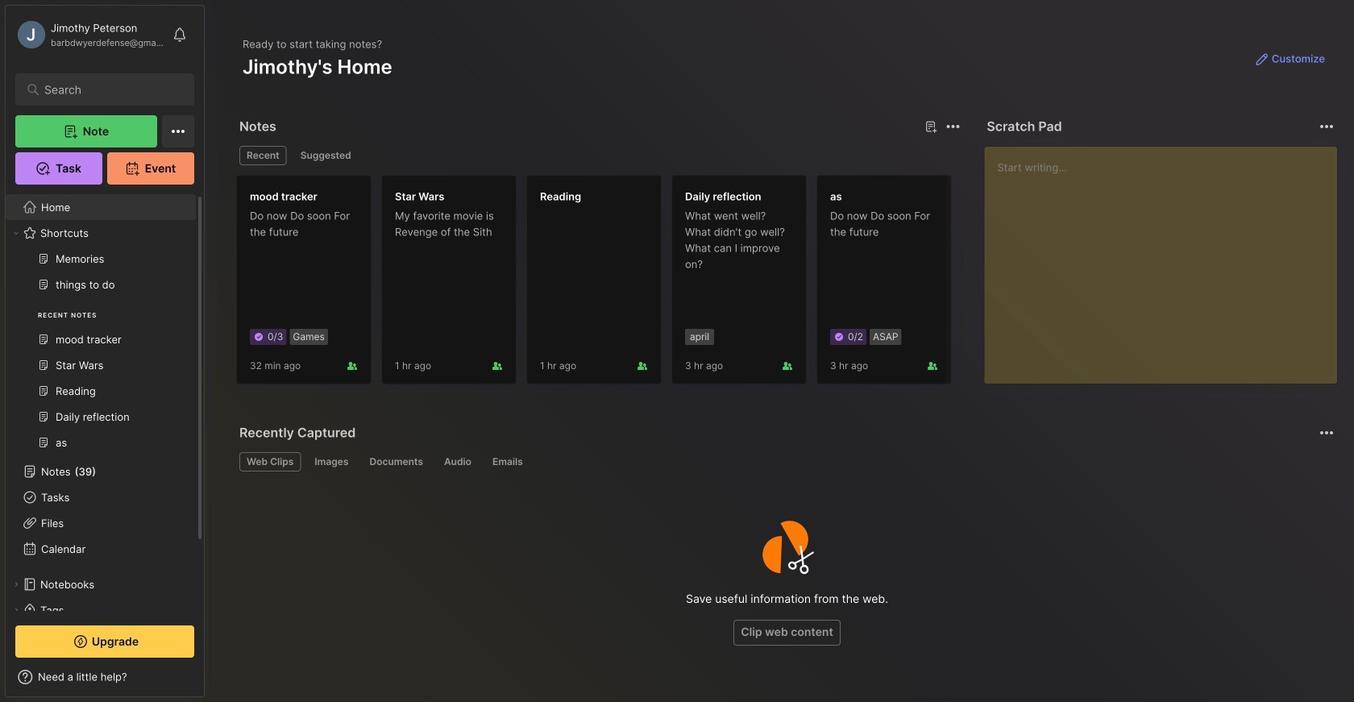 Task type: locate. For each thing, give the bounding box(es) containing it.
None search field
[[44, 80, 173, 99]]

1 more actions image from the left
[[944, 117, 963, 136]]

2 more actions image from the left
[[1317, 117, 1337, 136]]

more actions image
[[944, 117, 963, 136], [1317, 117, 1337, 136]]

1 vertical spatial tab list
[[239, 452, 1332, 472]]

More actions field
[[942, 115, 965, 138], [1316, 115, 1338, 138]]

0 horizontal spatial more actions field
[[942, 115, 965, 138]]

none search field inside main element
[[44, 80, 173, 99]]

tab list
[[239, 146, 958, 165], [239, 452, 1332, 472]]

1 horizontal spatial more actions image
[[1317, 117, 1337, 136]]

0 vertical spatial tab list
[[239, 146, 958, 165]]

expand tags image
[[11, 606, 21, 615]]

more actions image for 1st "more actions" field from the left
[[944, 117, 963, 136]]

group
[[6, 246, 196, 465]]

2 more actions field from the left
[[1316, 115, 1338, 138]]

Start writing… text field
[[998, 147, 1337, 371]]

1 horizontal spatial more actions field
[[1316, 115, 1338, 138]]

Search text field
[[44, 82, 173, 98]]

expand notebooks image
[[11, 580, 21, 589]]

0 horizontal spatial more actions image
[[944, 117, 963, 136]]

tab
[[239, 146, 287, 165], [293, 146, 359, 165], [239, 452, 301, 472], [307, 452, 356, 472], [362, 452, 431, 472], [437, 452, 479, 472], [485, 452, 530, 472]]

click to collapse image
[[204, 672, 216, 692]]

row group
[[236, 175, 1355, 394]]



Task type: describe. For each thing, give the bounding box(es) containing it.
Account field
[[15, 19, 164, 51]]

main element
[[0, 0, 210, 702]]

1 tab list from the top
[[239, 146, 958, 165]]

more actions image for second "more actions" field from the left
[[1317, 117, 1337, 136]]

group inside main element
[[6, 246, 196, 465]]

1 more actions field from the left
[[942, 115, 965, 138]]

WHAT'S NEW field
[[6, 664, 204, 690]]

2 tab list from the top
[[239, 452, 1332, 472]]



Task type: vqa. For each thing, say whether or not it's contained in the screenshot.
Expand Notebooks icon
yes



